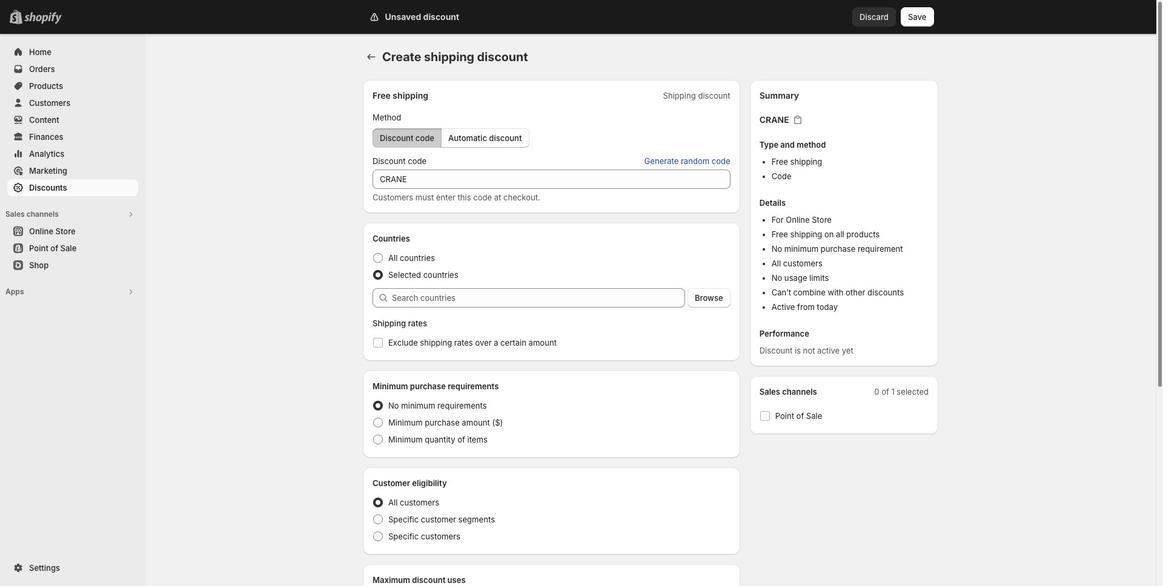 Task type: vqa. For each thing, say whether or not it's contained in the screenshot.
credit related to Basic
no



Task type: locate. For each thing, give the bounding box(es) containing it.
None text field
[[373, 170, 731, 189]]

Search countries text field
[[392, 289, 686, 308]]

shopify image
[[24, 12, 62, 24]]



